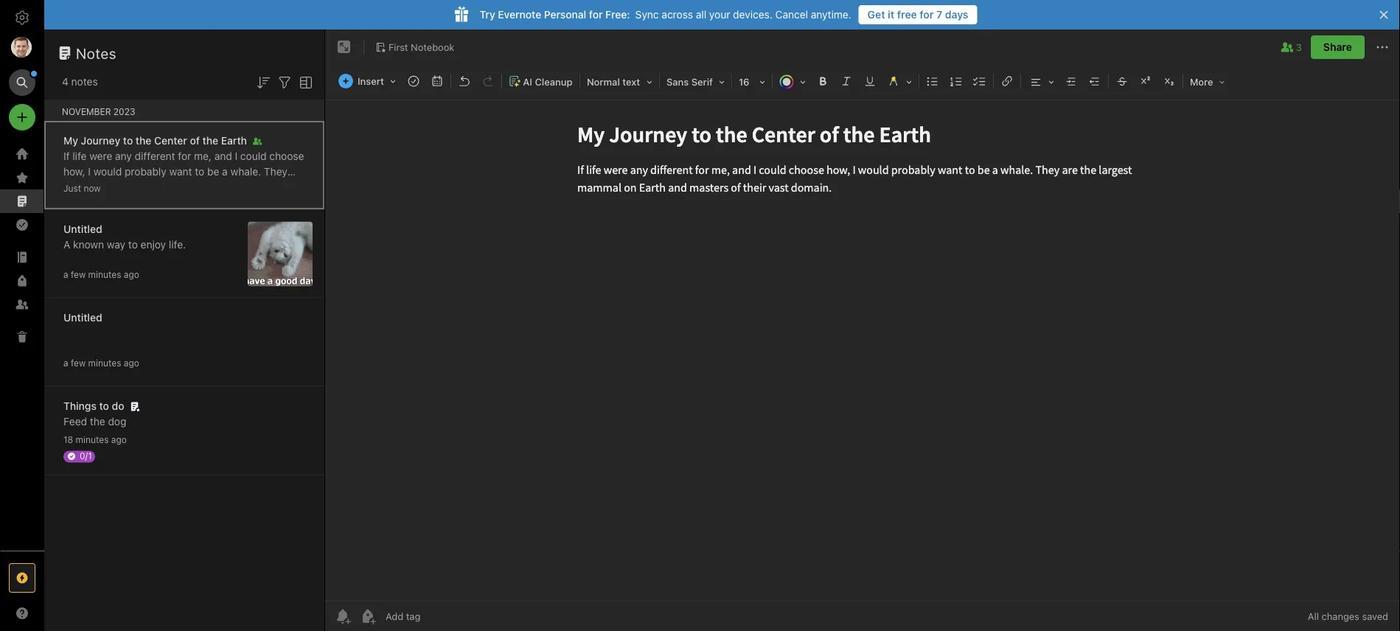 Task type: describe. For each thing, give the bounding box(es) containing it.
a
[[63, 239, 70, 251]]

dog
[[108, 416, 126, 428]]

share button
[[1311, 35, 1365, 59]]

feed the dog
[[63, 416, 126, 428]]

of
[[190, 135, 200, 147]]

for for free:
[[589, 8, 603, 21]]

devices.
[[733, 8, 773, 21]]

do
[[112, 400, 124, 412]]

strikethrough image
[[1112, 71, 1133, 91]]

add a reminder image
[[334, 608, 352, 625]]

they
[[264, 166, 288, 178]]

2 a few minutes ago from the top
[[63, 358, 139, 368]]

life
[[72, 150, 87, 162]]

first
[[389, 41, 408, 52]]

notes
[[76, 44, 117, 62]]

Sort options field
[[254, 72, 272, 91]]

2 vertical spatial a
[[63, 358, 68, 368]]

feed
[[63, 416, 87, 428]]

personal
[[544, 8, 586, 21]]

my
[[63, 135, 78, 147]]

ai
[[523, 76, 532, 87]]

Font size field
[[734, 71, 771, 92]]

try evernote personal for free: sync across all your devices. cancel anytime.
[[480, 8, 851, 21]]

me,
[[194, 150, 212, 162]]

all changes saved
[[1308, 611, 1388, 622]]

untitled a known way to enjoy life.
[[63, 223, 186, 251]]

cleanup
[[535, 76, 573, 87]]

checklist image
[[970, 71, 990, 91]]

notes
[[71, 76, 98, 88]]

0/1
[[80, 451, 92, 461]]

on
[[178, 181, 190, 193]]

the right of
[[202, 135, 218, 147]]

be
[[207, 166, 219, 178]]

want
[[169, 166, 192, 178]]

the inside if life were any different for me, and i could choose how, i would probably want to be a whale. they are the largest mammal on ear
[[81, 181, 97, 193]]

note window element
[[325, 29, 1400, 631]]

0 vertical spatial ago
[[124, 270, 139, 280]]

the up different
[[136, 135, 151, 147]]

if
[[63, 150, 70, 162]]

saved
[[1362, 611, 1388, 622]]

days
[[945, 8, 969, 21]]

share
[[1324, 41, 1352, 53]]

7
[[937, 8, 943, 21]]

bold image
[[813, 71, 833, 91]]

normal text
[[587, 76, 640, 87]]

get
[[868, 8, 885, 21]]

Font color field
[[774, 71, 811, 92]]

undo image
[[454, 71, 475, 91]]

just
[[63, 183, 81, 194]]

to left do
[[99, 400, 109, 412]]

earth
[[221, 135, 247, 147]]

1 vertical spatial a
[[63, 270, 68, 280]]

just now
[[63, 183, 101, 194]]

Font family field
[[661, 71, 730, 92]]

choose
[[269, 150, 304, 162]]

1 vertical spatial i
[[88, 166, 91, 178]]

sans serif
[[667, 76, 713, 87]]

for inside if life were any different for me, and i could choose how, i would probably want to be a whale. they are the largest mammal on ear
[[178, 150, 191, 162]]

way
[[107, 239, 125, 251]]

journey
[[81, 135, 120, 147]]

free:
[[606, 8, 630, 21]]

1 a few minutes ago from the top
[[63, 270, 139, 280]]

2023
[[113, 106, 135, 117]]

could
[[240, 150, 267, 162]]

all
[[1308, 611, 1319, 622]]

all
[[696, 8, 707, 21]]

if life were any different for me, and i could choose how, i would probably want to be a whale. they are the largest mammal on ear
[[63, 150, 304, 193]]

evernote
[[498, 8, 541, 21]]

life.
[[169, 239, 186, 251]]

add filters image
[[276, 74, 293, 91]]

notebook
[[411, 41, 454, 52]]

untitled for untitled
[[63, 312, 102, 324]]

november
[[62, 106, 111, 117]]

to up any
[[123, 135, 133, 147]]

2 vertical spatial ago
[[111, 435, 127, 445]]

november 2023
[[62, 106, 135, 117]]

1 horizontal spatial i
[[235, 150, 238, 162]]

0 vertical spatial minutes
[[88, 270, 121, 280]]

1 few from the top
[[71, 270, 86, 280]]



Task type: locate. For each thing, give the bounding box(es) containing it.
and
[[214, 150, 232, 162]]

4
[[62, 76, 68, 88]]

your
[[709, 8, 730, 21]]

i right the and
[[235, 150, 238, 162]]

1 vertical spatial minutes
[[88, 358, 121, 368]]

upgrade image
[[13, 569, 31, 587]]

try
[[480, 8, 495, 21]]

a few minutes ago up things to do on the bottom left of page
[[63, 358, 139, 368]]

ago up do
[[124, 358, 139, 368]]

for left the "free:"
[[589, 8, 603, 21]]

i
[[235, 150, 238, 162], [88, 166, 91, 178]]

how,
[[63, 166, 85, 178]]

3 button
[[1279, 38, 1302, 56]]

the right just
[[81, 181, 97, 193]]

for up want
[[178, 150, 191, 162]]

a few minutes ago
[[63, 270, 139, 280], [63, 358, 139, 368]]

a up things
[[63, 358, 68, 368]]

mammal
[[135, 181, 175, 193]]

WHAT'S NEW field
[[0, 602, 44, 625]]

free
[[897, 8, 917, 21]]

View options field
[[293, 72, 315, 91]]

0 vertical spatial i
[[235, 150, 238, 162]]

1 vertical spatial ago
[[124, 358, 139, 368]]

for
[[589, 8, 603, 21], [920, 8, 934, 21], [178, 150, 191, 162]]

i right how,
[[88, 166, 91, 178]]

sans
[[667, 76, 689, 87]]

account image
[[11, 37, 32, 58]]

a inside if life were any different for me, and i could choose how, i would probably want to be a whale. they are the largest mammal on ear
[[222, 166, 228, 178]]

largest
[[99, 181, 132, 193]]

first notebook button
[[370, 37, 460, 58]]

now
[[84, 183, 101, 194]]

ago
[[124, 270, 139, 280], [124, 358, 139, 368], [111, 435, 127, 445]]

1 vertical spatial untitled
[[63, 312, 102, 324]]

to
[[123, 135, 133, 147], [195, 166, 204, 178], [128, 239, 138, 251], [99, 400, 109, 412]]

tree
[[0, 142, 44, 550]]

Add tag field
[[384, 610, 495, 623]]

4 notes
[[62, 76, 98, 88]]

get it free for 7 days button
[[859, 5, 977, 24]]

known
[[73, 239, 104, 251]]

Alignment field
[[1023, 71, 1060, 92]]

cancel
[[775, 8, 808, 21]]

minutes
[[88, 270, 121, 280], [88, 358, 121, 368], [76, 435, 109, 445]]

settings image
[[13, 9, 31, 27]]

Heading level field
[[582, 71, 658, 92]]

0 horizontal spatial for
[[178, 150, 191, 162]]

0 vertical spatial untitled
[[63, 223, 102, 235]]

expand note image
[[336, 38, 353, 56]]

the
[[136, 135, 151, 147], [202, 135, 218, 147], [81, 181, 97, 193], [90, 416, 105, 428]]

were
[[89, 150, 112, 162]]

untitled up "known"
[[63, 223, 102, 235]]

untitled
[[63, 223, 102, 235], [63, 312, 102, 324]]

1 vertical spatial few
[[71, 358, 86, 368]]

ai cleanup button
[[504, 71, 578, 92]]

anytime.
[[811, 8, 851, 21]]

More actions field
[[1374, 35, 1391, 59]]

Insert field
[[335, 71, 401, 91]]

few down "known"
[[71, 270, 86, 280]]

task image
[[403, 71, 424, 91]]

indent image
[[1061, 71, 1082, 91]]

are
[[63, 181, 78, 193]]

to inside untitled a known way to enjoy life.
[[128, 239, 138, 251]]

calendar event image
[[427, 71, 448, 91]]

the down things to do on the bottom left of page
[[90, 416, 105, 428]]

untitled inside untitled a known way to enjoy life.
[[63, 223, 102, 235]]

serif
[[691, 76, 713, 87]]

to right way
[[128, 239, 138, 251]]

a right be on the left of the page
[[222, 166, 228, 178]]

insert link image
[[997, 71, 1018, 91]]

ago down dog
[[111, 435, 127, 445]]

Note Editor text field
[[325, 100, 1400, 601]]

0 vertical spatial a few minutes ago
[[63, 270, 139, 280]]

for inside button
[[920, 8, 934, 21]]

normal
[[587, 76, 620, 87]]

Highlight field
[[882, 71, 917, 92]]

to inside if life were any different for me, and i could choose how, i would probably want to be a whale. they are the largest mammal on ear
[[195, 166, 204, 178]]

changes
[[1322, 611, 1360, 622]]

0 vertical spatial a
[[222, 166, 228, 178]]

would
[[93, 166, 122, 178]]

untitled down "known"
[[63, 312, 102, 324]]

my journey to the center of the earth
[[63, 135, 247, 147]]

home image
[[13, 145, 31, 163]]

outdent image
[[1085, 71, 1105, 91]]

few up things
[[71, 358, 86, 368]]

center
[[154, 135, 187, 147]]

Account field
[[0, 32, 44, 62]]

for left 7
[[920, 8, 934, 21]]

18
[[63, 435, 73, 445]]

things to do
[[63, 400, 124, 412]]

a down a
[[63, 270, 68, 280]]

numbered list image
[[946, 71, 967, 91]]

2 vertical spatial minutes
[[76, 435, 109, 445]]

get it free for 7 days
[[868, 8, 969, 21]]

minutes down way
[[88, 270, 121, 280]]

across
[[662, 8, 693, 21]]

minutes up things to do on the bottom left of page
[[88, 358, 121, 368]]

a few minutes ago down "known"
[[63, 270, 139, 280]]

2 horizontal spatial for
[[920, 8, 934, 21]]

text
[[623, 76, 640, 87]]

18 minutes ago
[[63, 435, 127, 445]]

few
[[71, 270, 86, 280], [71, 358, 86, 368]]

3
[[1296, 41, 1302, 53]]

Add filters field
[[276, 72, 293, 91]]

2 untitled from the top
[[63, 312, 102, 324]]

add tag image
[[359, 608, 377, 625]]

more
[[1190, 76, 1213, 87]]

0 horizontal spatial i
[[88, 166, 91, 178]]

1 vertical spatial a few minutes ago
[[63, 358, 139, 368]]

to left be on the left of the page
[[195, 166, 204, 178]]

underline image
[[860, 71, 880, 91]]

2 few from the top
[[71, 358, 86, 368]]

16
[[739, 76, 750, 87]]

enjoy
[[141, 239, 166, 251]]

a
[[222, 166, 228, 178], [63, 270, 68, 280], [63, 358, 68, 368]]

ear
[[193, 181, 208, 193]]

thumbnail image
[[248, 222, 313, 286]]

it
[[888, 8, 895, 21]]

1 horizontal spatial for
[[589, 8, 603, 21]]

different
[[135, 150, 175, 162]]

superscript image
[[1136, 71, 1156, 91]]

first notebook
[[389, 41, 454, 52]]

More field
[[1185, 71, 1230, 92]]

more actions image
[[1374, 38, 1391, 56]]

bulleted list image
[[922, 71, 943, 91]]

click to expand image
[[38, 604, 49, 622]]

0 vertical spatial few
[[71, 270, 86, 280]]

minutes up '0/1'
[[76, 435, 109, 445]]

insert
[[358, 76, 384, 87]]

subscript image
[[1159, 71, 1180, 91]]

ai cleanup
[[523, 76, 573, 87]]

untitled for untitled a known way to enjoy life.
[[63, 223, 102, 235]]

things
[[63, 400, 97, 412]]

for for 7
[[920, 8, 934, 21]]

italic image
[[836, 71, 857, 91]]

sync
[[635, 8, 659, 21]]

whale.
[[230, 166, 261, 178]]

1 untitled from the top
[[63, 223, 102, 235]]

ago down way
[[124, 270, 139, 280]]

any
[[115, 150, 132, 162]]

probably
[[125, 166, 166, 178]]



Task type: vqa. For each thing, say whether or not it's contained in the screenshot.
I to the top
yes



